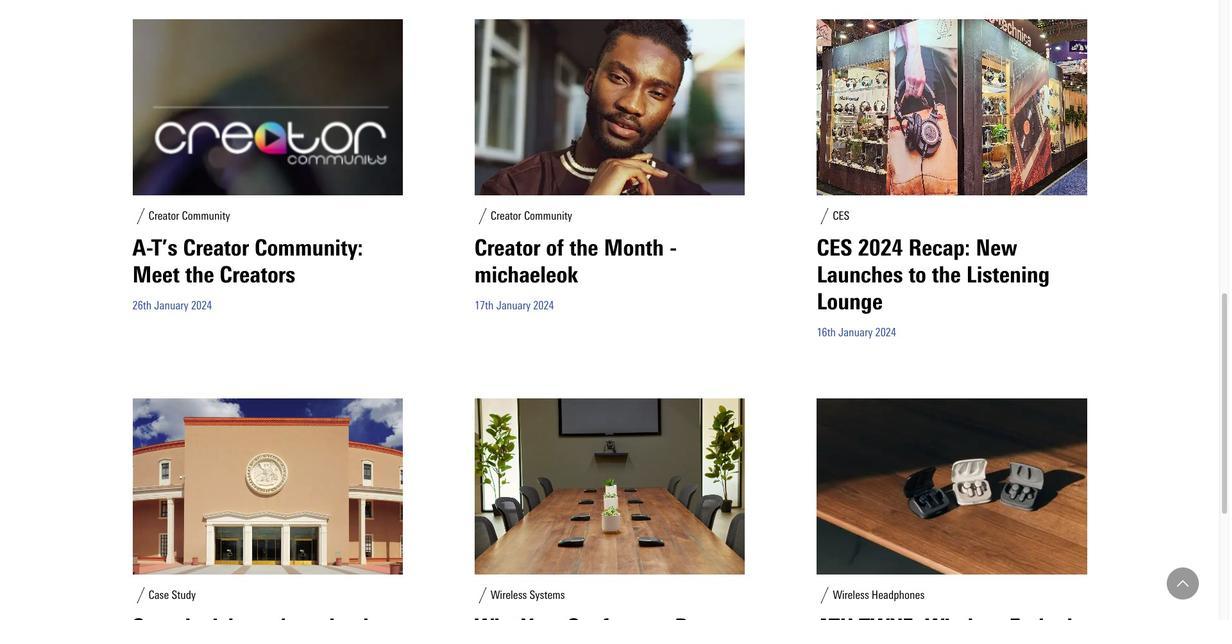 Task type: vqa. For each thing, say whether or not it's contained in the screenshot.
the CES 2024 Recap: New Launches to the Listening Lounge "image"
yes



Task type: locate. For each thing, give the bounding box(es) containing it.
creator community up t's
[[149, 209, 230, 223]]

2024 down michaeleok
[[533, 299, 554, 313]]

creator left of
[[475, 235, 541, 262]]

january right 17th
[[496, 299, 531, 313]]

lounge
[[817, 288, 883, 315]]

community
[[182, 209, 230, 223], [524, 209, 572, 223]]

wireless systems
[[491, 589, 565, 603]]

ath-twx7: wireless earbuds image
[[817, 399, 1087, 575]]

0 horizontal spatial wireless
[[491, 589, 527, 603]]

2 creator community from the left
[[491, 209, 572, 223]]

month
[[604, 235, 664, 262]]

launches
[[817, 262, 903, 288]]

study
[[172, 589, 196, 603]]

of
[[546, 235, 564, 262]]

1 horizontal spatial january
[[496, 299, 531, 313]]

case
[[149, 589, 169, 603]]

creator right t's
[[183, 235, 249, 262]]

divider line image for wireless headphones
[[817, 588, 833, 604]]

1 wireless from the left
[[491, 589, 527, 603]]

0 horizontal spatial the
[[185, 262, 214, 288]]

the inside a-t's creator community: meet the creators
[[185, 262, 214, 288]]

17th january 2024
[[475, 299, 554, 313]]

1 horizontal spatial community
[[524, 209, 572, 223]]

the right to
[[932, 262, 961, 288]]

the inside creator of the month - michaeleok
[[569, 235, 598, 262]]

creator of the month - michaeleok
[[475, 235, 677, 288]]

wireless inside 'link'
[[833, 589, 869, 603]]

creators
[[220, 262, 295, 288]]

state legislature's technology upgrade creates clear audio for hybrid meetings image
[[132, 399, 403, 575]]

ces up lounge
[[817, 235, 852, 262]]

the inside ces 2024 recap: new launches to the listening lounge
[[932, 262, 961, 288]]

2024
[[858, 235, 903, 262], [191, 299, 212, 313], [533, 299, 554, 313], [875, 326, 896, 340]]

wireless left headphones at bottom right
[[833, 589, 869, 603]]

creator community
[[149, 209, 230, 223], [491, 209, 572, 223]]

community up a-t's creator community: meet the creators
[[182, 209, 230, 223]]

a-t's creator community: meet the creators image
[[132, 19, 403, 195]]

wireless headphones
[[833, 589, 925, 603]]

0 horizontal spatial creator community
[[149, 209, 230, 223]]

creator of the month - michaeleok image
[[475, 19, 745, 195]]

ces up launches on the right top
[[833, 209, 850, 223]]

january
[[154, 299, 188, 313], [496, 299, 531, 313], [838, 326, 873, 340]]

case study link
[[122, 389, 413, 621]]

2 wireless from the left
[[833, 589, 869, 603]]

t's
[[152, 235, 178, 262]]

the
[[569, 235, 598, 262], [185, 262, 214, 288], [932, 262, 961, 288]]

january right the 16th
[[838, 326, 873, 340]]

2 community from the left
[[524, 209, 572, 223]]

ces for ces
[[833, 209, 850, 223]]

community up of
[[524, 209, 572, 223]]

divider line image
[[817, 208, 833, 224], [132, 588, 149, 604], [817, 588, 833, 604]]

1 community from the left
[[182, 209, 230, 223]]

2024 down lounge
[[875, 326, 896, 340]]

2 horizontal spatial the
[[932, 262, 961, 288]]

creator community up of
[[491, 209, 572, 223]]

2024 right 26th
[[191, 299, 212, 313]]

ces inside ces 2024 recap: new launches to the listening lounge
[[817, 235, 852, 262]]

0 horizontal spatial january
[[154, 299, 188, 313]]

the up 26th january 2024
[[185, 262, 214, 288]]

community:
[[255, 235, 363, 262]]

case study
[[149, 589, 196, 603]]

1 horizontal spatial creator community
[[491, 209, 572, 223]]

2024 for creator of the month - michaeleok
[[533, 299, 554, 313]]

-
[[669, 235, 677, 262]]

new
[[976, 235, 1017, 262]]

16th
[[817, 326, 836, 340]]

26th january 2024
[[132, 299, 212, 313]]

1 horizontal spatial wireless
[[833, 589, 869, 603]]

creator community for t's
[[149, 209, 230, 223]]

1 horizontal spatial the
[[569, 235, 598, 262]]

1 creator community from the left
[[149, 209, 230, 223]]

the right of
[[569, 235, 598, 262]]

1 vertical spatial ces
[[817, 235, 852, 262]]

divider line image for creator of the month - michaeleok
[[475, 208, 491, 224]]

wireless
[[491, 589, 527, 603], [833, 589, 869, 603]]

creator
[[149, 209, 179, 223], [491, 209, 521, 223], [183, 235, 249, 262], [475, 235, 541, 262]]

a-t's creator community: meet the creators
[[132, 235, 363, 288]]

2 horizontal spatial january
[[838, 326, 873, 340]]

0 vertical spatial ces
[[833, 209, 850, 223]]

wireless for wireless headphones
[[833, 589, 869, 603]]

divider line image inside wireless systems link
[[475, 588, 491, 604]]

wireless left systems
[[491, 589, 527, 603]]

divider line image
[[132, 208, 149, 224], [475, 208, 491, 224], [475, 588, 491, 604]]

ces
[[833, 209, 850, 223], [817, 235, 852, 262]]

0 horizontal spatial community
[[182, 209, 230, 223]]

2024 left to
[[858, 235, 903, 262]]

january right 26th
[[154, 299, 188, 313]]

divider line image for ces
[[817, 208, 833, 224]]

divider line image inside wireless headphones 'link'
[[817, 588, 833, 604]]



Task type: describe. For each thing, give the bounding box(es) containing it.
arrow up image
[[1177, 579, 1189, 590]]

creator inside a-t's creator community: meet the creators
[[183, 235, 249, 262]]

january for a-t's creator community: meet the creators
[[154, 299, 188, 313]]

ces 2024 recap: new launches to the listening lounge
[[817, 235, 1050, 315]]

a-
[[132, 235, 152, 262]]

creator community for of
[[491, 209, 572, 223]]

creator up t's
[[149, 209, 179, 223]]

ces 2024 recap: new launches to the listening lounge image
[[817, 19, 1087, 195]]

community for of
[[524, 209, 572, 223]]

headphones
[[872, 589, 925, 603]]

january for ces 2024 recap: new launches to the listening lounge
[[838, 326, 873, 340]]

listening
[[966, 262, 1050, 288]]

17th
[[475, 299, 494, 313]]

ces for ces 2024 recap: new launches to the listening lounge
[[817, 235, 852, 262]]

16th january 2024
[[817, 326, 896, 340]]

community for t's
[[182, 209, 230, 223]]

systems
[[530, 589, 565, 603]]

january for creator of the month - michaeleok
[[496, 299, 531, 313]]

wireless systems link
[[464, 389, 755, 621]]

creator inside creator of the month - michaeleok
[[475, 235, 541, 262]]

wireless headphones link
[[806, 389, 1097, 621]]

recap:
[[908, 235, 970, 262]]

2024 for ces 2024 recap: new launches to the listening lounge
[[875, 326, 896, 340]]

divider line image for case study
[[132, 588, 149, 604]]

2024 inside ces 2024 recap: new launches to the listening lounge
[[858, 235, 903, 262]]

26th
[[132, 299, 152, 313]]

why your conference rooms need professional audio solutions image
[[475, 399, 745, 575]]

to
[[909, 262, 926, 288]]

divider line image for a-t's creator community: meet the creators
[[132, 208, 149, 224]]

2024 for a-t's creator community: meet the creators
[[191, 299, 212, 313]]

michaeleok
[[475, 262, 578, 288]]

creator up michaeleok
[[491, 209, 521, 223]]

meet
[[132, 262, 180, 288]]

wireless for wireless systems
[[491, 589, 527, 603]]



